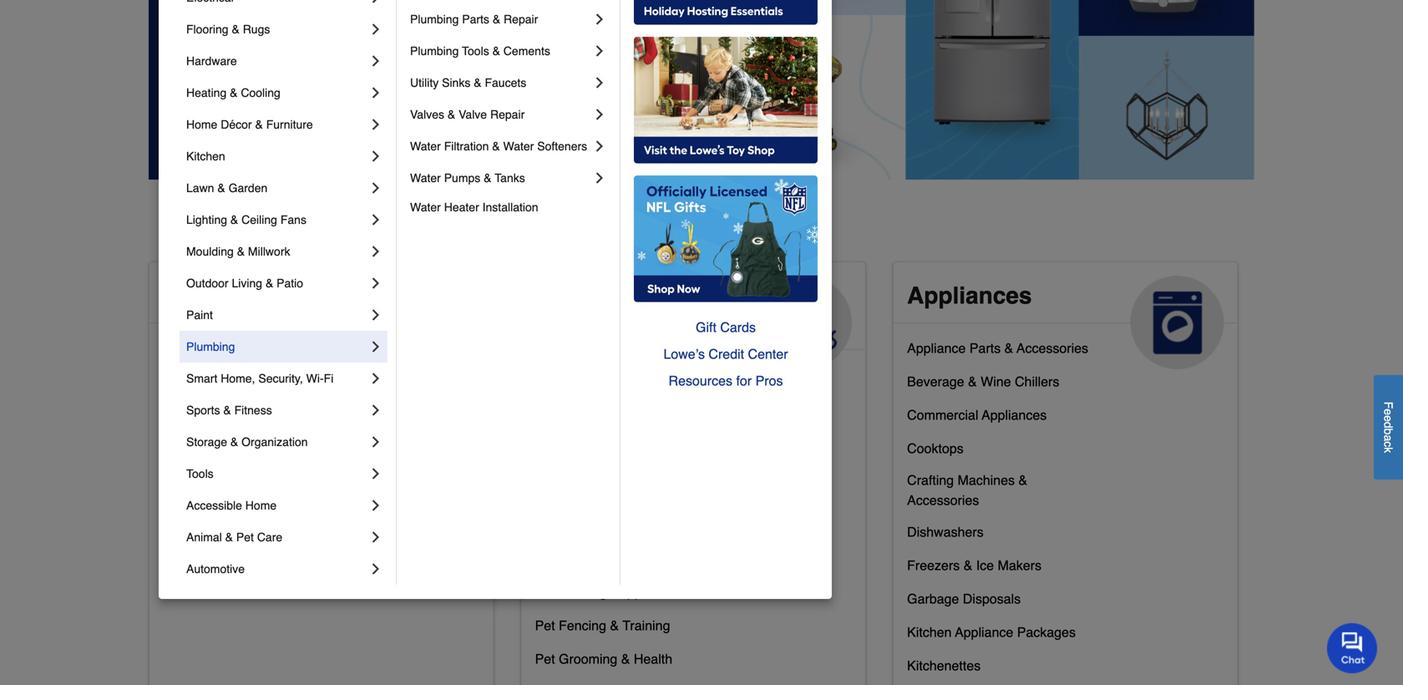 Task type: vqa. For each thing, say whether or not it's contained in the screenshot.
Pet Clippers, Scissors & Brushes "link"
yes



Task type: locate. For each thing, give the bounding box(es) containing it.
f
[[1383, 402, 1396, 409]]

0 horizontal spatial animal
[[186, 531, 222, 544]]

kitchen appliance packages
[[908, 625, 1076, 640]]

animal & pet care down relief
[[186, 531, 283, 544]]

appliance parts & accessories
[[908, 340, 1089, 356]]

gift cards
[[696, 320, 756, 335]]

water up tanks
[[504, 140, 534, 153]]

plumbing up plumbing tools & cements
[[410, 13, 459, 26]]

pet inside pet clippers, scissors & brushes
[[535, 466, 555, 481]]

hardware link
[[186, 45, 368, 77]]

water down valves
[[410, 140, 441, 153]]

gift
[[696, 320, 717, 335]]

f e e d b a c k button
[[1375, 375, 1404, 480]]

pet doors & gates
[[535, 551, 647, 567]]

garden
[[229, 181, 268, 195]]

home down tools link
[[246, 499, 277, 512]]

repair down faucets
[[491, 108, 525, 121]]

softeners
[[538, 140, 588, 153]]

enjoy savings year-round. no matter what you're shopping for, find what you need at a great price. image
[[149, 0, 1255, 180]]

pet inside pet clothing & accessories link
[[535, 518, 555, 533]]

2 horizontal spatial kitchen
[[908, 625, 952, 640]]

pet grooming & health link
[[535, 648, 673, 681]]

crafting
[[908, 473, 954, 488]]

parts inside 'link'
[[462, 13, 490, 26]]

accessible up smart
[[163, 340, 227, 356]]

1 vertical spatial animal & pet care
[[186, 531, 283, 544]]

water pumps & tanks
[[410, 171, 525, 185]]

accessible up "storage"
[[163, 407, 227, 423]]

k
[[1383, 447, 1396, 453]]

appliance
[[908, 340, 966, 356], [956, 625, 1014, 640]]

plumbing up utility at left top
[[410, 44, 459, 58]]

plumbing up smart
[[186, 340, 235, 353]]

water left heater
[[410, 201, 441, 214]]

parts
[[462, 13, 490, 26], [970, 340, 1001, 356]]

pet inside 'pet fencing & training' link
[[535, 618, 555, 633]]

chevron right image for valves & valve repair
[[592, 106, 608, 123]]

pet inside pet cleaning & waste supplies link
[[535, 434, 555, 450]]

lawn
[[186, 181, 214, 195]]

furniture
[[266, 118, 313, 131], [662, 401, 716, 416]]

pet feeding supplies
[[535, 585, 662, 600]]

pet down brushes
[[535, 518, 555, 533]]

accessories up gates in the left bottom of the page
[[624, 518, 696, 533]]

0 horizontal spatial accessories
[[624, 518, 696, 533]]

e
[[1383, 409, 1396, 415], [1383, 415, 1396, 422]]

accessible for the bottommost accessible home link
[[186, 499, 242, 512]]

dishwashers
[[908, 524, 984, 540]]

1 horizontal spatial animal & pet care
[[535, 282, 680, 336]]

cooktops link
[[908, 437, 964, 470]]

smart
[[186, 372, 218, 385]]

home
[[186, 118, 218, 131], [292, 282, 357, 309], [278, 407, 314, 423], [246, 499, 277, 512]]

appliances link
[[894, 262, 1238, 369]]

pet beds, houses, & furniture
[[535, 401, 716, 416]]

pet for pet feeding supplies
[[535, 585, 555, 600]]

care
[[535, 309, 587, 336], [257, 531, 283, 544]]

parts up beverage & wine chillers
[[970, 340, 1001, 356]]

cards
[[721, 320, 756, 335]]

wheelchairs
[[163, 541, 237, 557]]

supplies up houses,
[[595, 367, 646, 383]]

chevron right image for lawn & garden
[[368, 180, 384, 196]]

beds,
[[559, 401, 593, 416]]

organization
[[242, 435, 308, 449]]

beverage & wine chillers link
[[908, 370, 1060, 404]]

makers
[[998, 558, 1042, 573]]

daily assistance
[[163, 474, 260, 490]]

pet down injury relief & physical therapy
[[236, 531, 254, 544]]

lighting & ceiling fans link
[[186, 204, 368, 236]]

chat invite button image
[[1328, 623, 1379, 674]]

pet inside pet grooming & health link
[[535, 651, 555, 667]]

utility
[[410, 76, 439, 89]]

2 horizontal spatial accessories
[[1017, 340, 1089, 356]]

freezers
[[908, 558, 960, 573]]

automotive link
[[186, 553, 368, 585]]

chevron right image
[[592, 43, 608, 59], [592, 74, 608, 91], [592, 106, 608, 123], [592, 138, 608, 155], [368, 180, 384, 196], [368, 211, 384, 228], [368, 243, 384, 260], [368, 402, 384, 419], [368, 434, 384, 450], [368, 465, 384, 482], [368, 497, 384, 514]]

2 vertical spatial kitchen
[[908, 625, 952, 640]]

supplies right waste
[[669, 434, 721, 450]]

1 horizontal spatial animal
[[535, 282, 613, 309]]

e up 'd'
[[1383, 409, 1396, 415]]

e up b
[[1383, 415, 1396, 422]]

0 vertical spatial accessories
[[1017, 340, 1089, 356]]

furniture down resources
[[662, 401, 716, 416]]

chevron right image for water filtration & water softeners
[[592, 138, 608, 155]]

accessible kitchen link
[[163, 437, 275, 470]]

accessible for accessible bathroom link
[[163, 340, 227, 356]]

parts up plumbing tools & cements
[[462, 13, 490, 26]]

care up the livestock
[[535, 309, 587, 336]]

pet up brushes
[[535, 466, 555, 481]]

accessible for accessible bedroom link on the bottom of the page
[[163, 374, 227, 389]]

1 vertical spatial care
[[257, 531, 283, 544]]

0 horizontal spatial tools
[[186, 467, 214, 481]]

1 horizontal spatial tools
[[462, 44, 489, 58]]

chevron right image for plumbing
[[368, 338, 384, 355]]

& inside the animal & pet care
[[620, 282, 637, 309]]

accessible down daily assistance
[[186, 499, 242, 512]]

beverage
[[908, 374, 965, 389]]

plumbing for plumbing parts & repair
[[410, 13, 459, 26]]

0 vertical spatial animal & pet care
[[535, 282, 680, 336]]

kitchen for kitchen appliance packages
[[908, 625, 952, 640]]

pet for pet cleaning & waste supplies
[[535, 434, 555, 450]]

0 horizontal spatial parts
[[462, 13, 490, 26]]

furniture down "heating & cooling" link
[[266, 118, 313, 131]]

2 vertical spatial accessories
[[624, 518, 696, 533]]

care down physical
[[257, 531, 283, 544]]

1 vertical spatial supplies
[[669, 434, 721, 450]]

water
[[410, 140, 441, 153], [504, 140, 534, 153], [410, 171, 441, 185], [410, 201, 441, 214]]

0 vertical spatial care
[[535, 309, 587, 336]]

pet inside "pet feeding supplies" link
[[535, 585, 555, 600]]

pet left feeding
[[535, 585, 555, 600]]

officially licensed n f l gifts. shop now. image
[[634, 175, 818, 303]]

animal & pet care link
[[522, 262, 866, 369], [186, 521, 368, 553]]

houses,
[[597, 401, 646, 416]]

flooring
[[186, 23, 229, 36]]

pet clippers, scissors & brushes link
[[535, 464, 729, 514]]

chevron right image for tools
[[368, 465, 384, 482]]

pet left beds,
[[535, 401, 555, 416]]

accessible home link up wi-
[[150, 262, 494, 369]]

1 horizontal spatial kitchen
[[231, 441, 275, 456]]

lowe's
[[664, 346, 705, 362]]

pumps
[[444, 171, 481, 185]]

pet for pet clippers, scissors & brushes
[[535, 466, 555, 481]]

0 vertical spatial kitchen
[[186, 150, 225, 163]]

pet left fencing
[[535, 618, 555, 633]]

pet clothing & accessories link
[[535, 514, 696, 547]]

outdoor living & patio
[[186, 277, 303, 290]]

1 vertical spatial furniture
[[662, 401, 716, 416]]

chevron right image for utility sinks & faucets
[[592, 74, 608, 91]]

animal down relief
[[186, 531, 222, 544]]

0 horizontal spatial animal & pet care link
[[186, 521, 368, 553]]

plumbing for plumbing tools & cements
[[410, 44, 459, 58]]

accessories up chillers
[[1017, 340, 1089, 356]]

1 vertical spatial animal & pet care link
[[186, 521, 368, 553]]

wheelchairs & mobility aids link
[[163, 537, 327, 571]]

beverage & wine chillers
[[908, 374, 1060, 389]]

appliance down disposals
[[956, 625, 1014, 640]]

kitchen down accessible entry & home link
[[231, 441, 275, 456]]

center
[[748, 346, 789, 362]]

animal up the livestock
[[535, 282, 613, 309]]

pet inside pet beds, houses, & furniture link
[[535, 401, 555, 416]]

0 vertical spatial parts
[[462, 13, 490, 26]]

water for water filtration & water softeners
[[410, 140, 441, 153]]

&
[[493, 13, 501, 26], [232, 23, 240, 36], [493, 44, 501, 58], [474, 76, 482, 89], [230, 86, 238, 99], [448, 108, 456, 121], [255, 118, 263, 131], [492, 140, 500, 153], [484, 171, 492, 185], [218, 181, 225, 195], [231, 213, 238, 226], [237, 245, 245, 258], [266, 277, 274, 290], [620, 282, 637, 309], [1005, 340, 1014, 356], [969, 374, 978, 389], [650, 401, 659, 416], [223, 404, 231, 417], [266, 407, 274, 423], [616, 434, 625, 450], [231, 435, 238, 449], [670, 466, 679, 481], [1019, 473, 1028, 488], [237, 508, 246, 523], [612, 518, 621, 533], [225, 531, 233, 544], [240, 541, 249, 557], [598, 551, 607, 567], [964, 558, 973, 573], [610, 618, 619, 633], [622, 651, 630, 667]]

0 vertical spatial accessible home
[[163, 282, 357, 309]]

appliance up beverage
[[908, 340, 966, 356]]

commercial appliances
[[908, 407, 1047, 423]]

accessories down 'crafting'
[[908, 493, 980, 508]]

1 vertical spatial tools
[[186, 467, 214, 481]]

sinks
[[442, 76, 471, 89]]

pet inside the animal & pet care
[[643, 282, 680, 309]]

0 vertical spatial animal
[[535, 282, 613, 309]]

kitchen link
[[186, 140, 368, 172]]

animal & pet care up livestock supplies
[[535, 282, 680, 336]]

animal & pet care image
[[759, 276, 853, 369]]

supplies down gates in the left bottom of the page
[[611, 585, 662, 600]]

chevron right image for kitchen
[[368, 148, 384, 165]]

1 horizontal spatial animal & pet care link
[[522, 262, 866, 369]]

1 vertical spatial accessible home link
[[186, 490, 368, 521]]

pet left doors
[[535, 551, 555, 567]]

accessible up daily assistance
[[163, 441, 227, 456]]

appliances down the wine
[[982, 407, 1047, 423]]

home up storage & organization link
[[278, 407, 314, 423]]

1 vertical spatial accessible home
[[186, 499, 277, 512]]

repair inside 'link'
[[504, 13, 538, 26]]

water left the pumps
[[410, 171, 441, 185]]

fencing
[[559, 618, 607, 633]]

chevron right image for lighting & ceiling fans
[[368, 211, 384, 228]]

accessible down moulding
[[163, 282, 285, 309]]

appliances image
[[1131, 276, 1225, 369]]

0 horizontal spatial furniture
[[266, 118, 313, 131]]

kitchen appliance packages link
[[908, 621, 1076, 654]]

pet for pet clothing & accessories
[[535, 518, 555, 533]]

pet left the grooming
[[535, 651, 555, 667]]

1 vertical spatial repair
[[491, 108, 525, 121]]

chevron right image for plumbing parts & repair
[[592, 11, 608, 28]]

accessible home link up mobility
[[186, 490, 368, 521]]

1 horizontal spatial parts
[[970, 340, 1001, 356]]

chevron right image for flooring & rugs
[[368, 21, 384, 38]]

chevron right image
[[368, 0, 384, 6], [592, 11, 608, 28], [368, 21, 384, 38], [368, 53, 384, 69], [368, 84, 384, 101], [368, 116, 384, 133], [368, 148, 384, 165], [592, 170, 608, 186], [368, 275, 384, 292], [368, 307, 384, 323], [368, 338, 384, 355], [368, 370, 384, 387], [368, 529, 384, 546], [368, 561, 384, 577]]

accessible for 'accessible kitchen' link
[[163, 441, 227, 456]]

1 vertical spatial appliance
[[956, 625, 1014, 640]]

chevron right image for home décor & furniture
[[368, 116, 384, 133]]

pet left cleaning
[[535, 434, 555, 450]]

kitchen up lawn
[[186, 150, 225, 163]]

f e e d b a c k
[[1383, 402, 1396, 453]]

0 horizontal spatial care
[[257, 531, 283, 544]]

0 vertical spatial appliance
[[908, 340, 966, 356]]

repair
[[504, 13, 538, 26], [491, 108, 525, 121]]

appliances
[[908, 282, 1033, 309], [982, 407, 1047, 423]]

pet inside "pet doors & gates" link
[[535, 551, 555, 567]]

chevron right image for hardware
[[368, 53, 384, 69]]

accessories inside crafting machines & accessories
[[908, 493, 980, 508]]

a
[[1383, 435, 1396, 441]]

tools inside plumbing tools & cements link
[[462, 44, 489, 58]]

appliances up the appliance parts & accessories
[[908, 282, 1033, 309]]

clippers,
[[559, 466, 612, 481]]

1 vertical spatial parts
[[970, 340, 1001, 356]]

resources
[[669, 373, 733, 389]]

water for water heater installation
[[410, 201, 441, 214]]

tools
[[462, 44, 489, 58], [186, 467, 214, 481]]

visit the lowe's toy shop. image
[[634, 37, 818, 164]]

parts for appliance
[[970, 340, 1001, 356]]

credit
[[709, 346, 745, 362]]

accessible home link
[[150, 262, 494, 369], [186, 490, 368, 521]]

1 e from the top
[[1383, 409, 1396, 415]]

pet up lowe's
[[643, 282, 680, 309]]

repair up cements
[[504, 13, 538, 26]]

plumbing inside 'link'
[[410, 13, 459, 26]]

accessories inside pet clothing & accessories link
[[624, 518, 696, 533]]

0 vertical spatial repair
[[504, 13, 538, 26]]

pet clothing & accessories
[[535, 518, 696, 533]]

animal
[[535, 282, 613, 309], [186, 531, 222, 544]]

kitchen down "garbage"
[[908, 625, 952, 640]]

0 horizontal spatial kitchen
[[186, 150, 225, 163]]

1 horizontal spatial accessories
[[908, 493, 980, 508]]

lighting & ceiling fans
[[186, 213, 307, 226]]

filtration
[[444, 140, 489, 153]]

0 vertical spatial plumbing
[[410, 13, 459, 26]]

pet
[[643, 282, 680, 309], [535, 401, 555, 416], [535, 434, 555, 450], [535, 466, 555, 481], [535, 518, 555, 533], [236, 531, 254, 544], [535, 551, 555, 567], [535, 585, 555, 600], [535, 618, 555, 633], [535, 651, 555, 667]]

pet cleaning & waste supplies link
[[535, 430, 721, 464]]

flooring & rugs link
[[186, 13, 368, 45]]

accessible up the sports
[[163, 374, 227, 389]]

1 vertical spatial accessories
[[908, 493, 980, 508]]

accessories
[[1017, 340, 1089, 356], [908, 493, 980, 508], [624, 518, 696, 533]]

1 vertical spatial plumbing
[[410, 44, 459, 58]]

lighting
[[186, 213, 227, 226]]

0 vertical spatial tools
[[462, 44, 489, 58]]

doors
[[559, 551, 595, 567]]



Task type: describe. For each thing, give the bounding box(es) containing it.
scissors
[[616, 466, 666, 481]]

kitchenettes
[[908, 658, 981, 674]]

0 vertical spatial supplies
[[595, 367, 646, 383]]

repair for valves & valve repair
[[491, 108, 525, 121]]

lawn & garden link
[[186, 172, 368, 204]]

ceiling
[[242, 213, 277, 226]]

chevron right image for sports & fitness
[[368, 402, 384, 419]]

sports & fitness link
[[186, 394, 368, 426]]

valves
[[410, 108, 445, 121]]

accessible for accessible entry & home link
[[163, 407, 227, 423]]

chevron right image for automotive
[[368, 561, 384, 577]]

gift cards link
[[634, 314, 818, 341]]

heating & cooling
[[186, 86, 281, 99]]

accessible kitchen
[[163, 441, 275, 456]]

brushes
[[535, 486, 584, 501]]

1 horizontal spatial care
[[535, 309, 587, 336]]

pet fencing & training
[[535, 618, 671, 633]]

grooming
[[559, 651, 618, 667]]

plumbing parts & repair
[[410, 13, 538, 26]]

feeding
[[559, 585, 607, 600]]

0 horizontal spatial animal & pet care
[[186, 531, 283, 544]]

rugs
[[243, 23, 270, 36]]

chevron right image for water pumps & tanks
[[592, 170, 608, 186]]

chevron right image for moulding & millwork
[[368, 243, 384, 260]]

pet feeding supplies link
[[535, 581, 662, 614]]

& inside crafting machines & accessories
[[1019, 473, 1028, 488]]

aids
[[302, 541, 327, 557]]

water pumps & tanks link
[[410, 162, 592, 194]]

1 vertical spatial kitchen
[[231, 441, 275, 456]]

chevron right image for storage & organization
[[368, 434, 384, 450]]

accessible bathroom link
[[163, 337, 289, 370]]

accessible bedroom
[[163, 374, 285, 389]]

heater
[[444, 201, 479, 214]]

pet for pet grooming & health
[[535, 651, 555, 667]]

pet for pet beds, houses, & furniture
[[535, 401, 555, 416]]

chevron right image for paint
[[368, 307, 384, 323]]

accessible bedroom link
[[163, 370, 285, 404]]

1 vertical spatial appliances
[[982, 407, 1047, 423]]

animal inside the animal & pet care
[[535, 282, 613, 309]]

& inside pet clippers, scissors & brushes
[[670, 466, 679, 481]]

moulding
[[186, 245, 234, 258]]

accessories inside appliance parts & accessories link
[[1017, 340, 1089, 356]]

automotive
[[186, 562, 245, 576]]

tools inside tools link
[[186, 467, 214, 481]]

1 vertical spatial animal
[[186, 531, 222, 544]]

pet fencing & training link
[[535, 614, 671, 648]]

freezers & ice makers link
[[908, 554, 1042, 587]]

dishwashers link
[[908, 521, 984, 554]]

1 horizontal spatial furniture
[[662, 401, 716, 416]]

kitchenettes link
[[908, 654, 981, 685]]

2 e from the top
[[1383, 415, 1396, 422]]

relief
[[199, 508, 234, 523]]

patio
[[277, 277, 303, 290]]

storage & organization
[[186, 435, 308, 449]]

injury
[[163, 508, 196, 523]]

pet grooming & health
[[535, 651, 673, 667]]

accessories for appliances
[[908, 493, 980, 508]]

accessible home image
[[387, 276, 480, 369]]

smart home, security, wi-fi
[[186, 372, 334, 385]]

wine
[[981, 374, 1012, 389]]

accessories for animal & pet care
[[624, 518, 696, 533]]

resources for pros link
[[634, 368, 818, 394]]

therapy
[[303, 508, 352, 523]]

garbage disposals
[[908, 591, 1021, 607]]

wi-
[[306, 372, 324, 385]]

chevron right image for plumbing tools & cements
[[592, 43, 608, 59]]

security,
[[259, 372, 303, 385]]

gates
[[611, 551, 647, 567]]

cooling
[[241, 86, 281, 99]]

home down "moulding & millwork" link
[[292, 282, 357, 309]]

water for water pumps & tanks
[[410, 171, 441, 185]]

home décor & furniture link
[[186, 109, 368, 140]]

livestock supplies link
[[535, 363, 646, 397]]

packages
[[1018, 625, 1076, 640]]

valve
[[459, 108, 487, 121]]

crafting machines & accessories
[[908, 473, 1028, 508]]

chevron right image for accessible home
[[368, 497, 384, 514]]

accessible bathroom
[[163, 340, 289, 356]]

cooktops
[[908, 441, 964, 456]]

wheelchairs & mobility aids
[[163, 541, 327, 557]]

hardware
[[186, 54, 237, 68]]

pet for pet fencing & training
[[535, 618, 555, 633]]

daily
[[163, 474, 193, 490]]

0 vertical spatial furniture
[[266, 118, 313, 131]]

fitness
[[234, 404, 272, 417]]

daily assistance link
[[163, 470, 260, 504]]

plumbing tools & cements
[[410, 44, 551, 58]]

kitchen for kitchen
[[186, 150, 225, 163]]

holiday hosting essentials. image
[[634, 0, 818, 25]]

2 vertical spatial plumbing
[[186, 340, 235, 353]]

heating
[[186, 86, 227, 99]]

repair for plumbing parts & repair
[[504, 13, 538, 26]]

home down heating
[[186, 118, 218, 131]]

parts for plumbing
[[462, 13, 490, 26]]

2 vertical spatial supplies
[[611, 585, 662, 600]]

entry
[[231, 407, 262, 423]]

storage
[[186, 435, 227, 449]]

chevron right image for smart home, security, wi-fi
[[368, 370, 384, 387]]

chevron right image for outdoor living & patio
[[368, 275, 384, 292]]

pet for pet doors & gates
[[535, 551, 555, 567]]

accessible entry & home link
[[163, 404, 314, 437]]

storage & organization link
[[186, 426, 368, 458]]

lowe's credit center link
[[634, 341, 818, 368]]

moulding & millwork
[[186, 245, 290, 258]]

water filtration & water softeners
[[410, 140, 588, 153]]

0 vertical spatial accessible home link
[[150, 262, 494, 369]]

valves & valve repair
[[410, 108, 525, 121]]

0 vertical spatial appliances
[[908, 282, 1033, 309]]

fi
[[324, 372, 334, 385]]

utility sinks & faucets
[[410, 76, 527, 89]]

pet cleaning & waste supplies
[[535, 434, 721, 450]]

chevron right image for animal & pet care
[[368, 529, 384, 546]]

clothing
[[559, 518, 608, 533]]

mobility
[[253, 541, 298, 557]]

plumbing link
[[186, 331, 368, 363]]

chevron right image for heating & cooling
[[368, 84, 384, 101]]

0 vertical spatial animal & pet care link
[[522, 262, 866, 369]]

water filtration & water softeners link
[[410, 130, 592, 162]]

valves & valve repair link
[[410, 99, 592, 130]]



